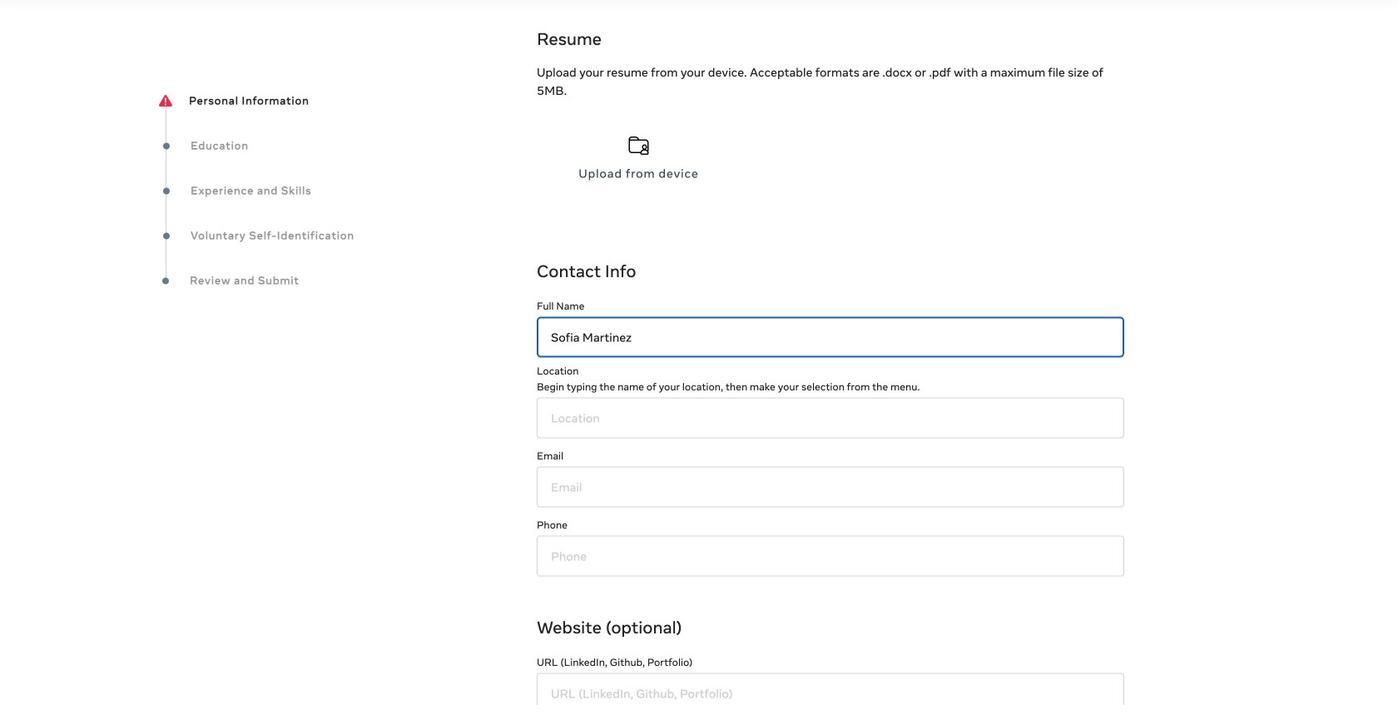 Task type: describe. For each thing, give the bounding box(es) containing it.
Location text field
[[537, 398, 1125, 438]]

URL (LinkedIn, Github, Portfolio) text field
[[537, 673, 1125, 705]]

Email text field
[[537, 467, 1125, 508]]



Task type: locate. For each thing, give the bounding box(es) containing it.
Full Name text field
[[537, 317, 1125, 358]]

Phone text field
[[537, 536, 1125, 577]]



